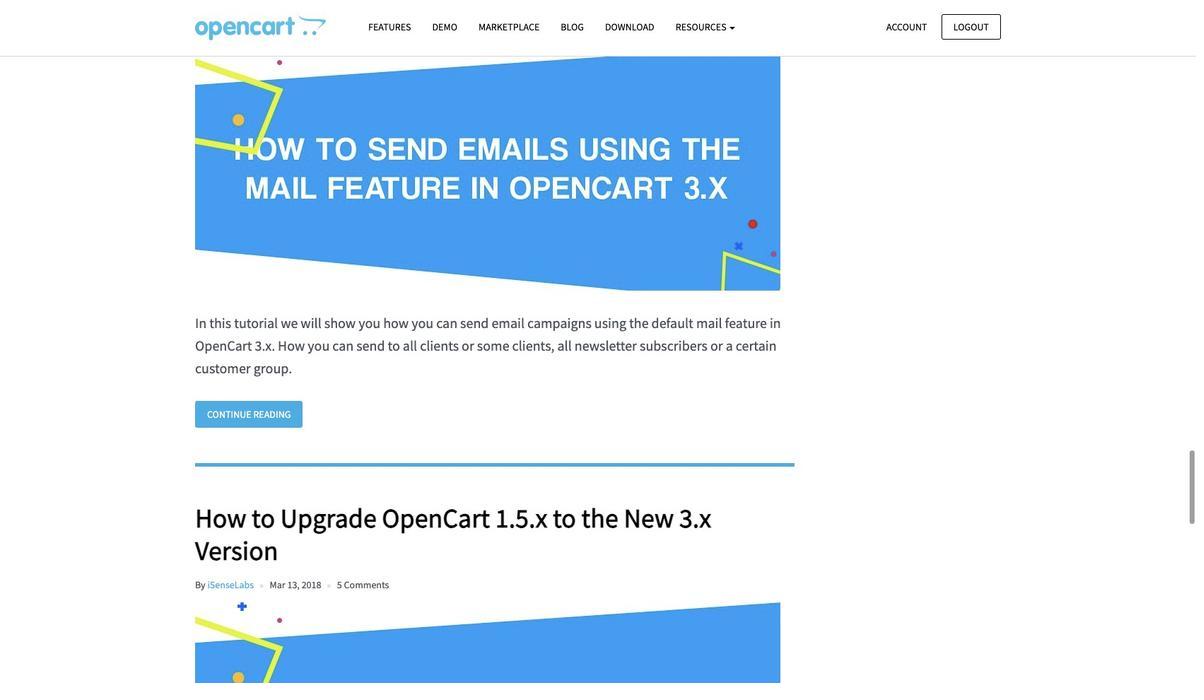 Task type: describe. For each thing, give the bounding box(es) containing it.
opencart - blog image
[[195, 15, 326, 40]]

3.x
[[680, 502, 712, 535]]

customer
[[195, 359, 251, 377]]

subscribers
[[640, 337, 708, 354]]

by isenselabs for mar 19, 2018
[[195, 20, 254, 33]]

2 horizontal spatial to
[[553, 502, 577, 535]]

mail
[[697, 314, 723, 332]]

certain
[[736, 337, 777, 354]]

upgrade
[[281, 502, 377, 535]]

0 vertical spatial can
[[437, 314, 458, 332]]

a
[[726, 337, 733, 354]]

how inside in this tutorial we will show you how you can send email campaigns using the default mail feature in opencart 3.x. how you can send to all clients or some clients, all newsletter subscribers or a certain customer group.
[[278, 337, 305, 354]]

mar 13, 2018
[[270, 579, 322, 591]]

new
[[624, 502, 674, 535]]

clients
[[420, 337, 459, 354]]

logout
[[954, 20, 990, 33]]

demo link
[[422, 15, 468, 40]]

isenselabs for mar 13, 2018
[[208, 579, 254, 591]]

how to send emails using the mail feature in opencart 3.x image
[[195, 45, 781, 291]]

marketplace
[[479, 21, 540, 33]]

by for mar 19, 2018
[[195, 20, 206, 33]]

19,
[[288, 20, 300, 33]]

2018 for mar 19, 2018
[[302, 20, 322, 33]]

2 horizontal spatial you
[[412, 314, 434, 332]]

clients,
[[513, 337, 555, 354]]

logout link
[[942, 14, 1002, 40]]

5
[[337, 579, 342, 591]]

0 horizontal spatial you
[[308, 337, 330, 354]]

features link
[[358, 15, 422, 40]]

features
[[369, 21, 411, 33]]

demo
[[433, 21, 458, 33]]

using
[[595, 314, 627, 332]]

isenselabs link for mar 19, 2018
[[208, 20, 254, 33]]

marketplace link
[[468, 15, 551, 40]]

account link
[[875, 14, 940, 40]]

2018 for mar 13, 2018
[[302, 579, 322, 591]]

1 all from the left
[[403, 337, 417, 354]]

how to upgrade opencart 1.5.x to the new 3.x version image
[[195, 603, 781, 683]]

3.x.
[[255, 337, 275, 354]]

1 vertical spatial can
[[333, 337, 354, 354]]

in
[[195, 314, 207, 332]]

13,
[[288, 579, 300, 591]]

continue
[[207, 408, 252, 421]]

1.5.x
[[496, 502, 548, 535]]

opencart inside in this tutorial we will show you how you can send email campaigns using the default mail feature in opencart 3.x. how you can send to all clients or some clients, all newsletter subscribers or a certain customer group.
[[195, 337, 252, 354]]

in this tutorial we will show you how you can send email campaigns using the default mail feature in opencart 3.x. how you can send to all clients or some clients, all newsletter subscribers or a certain customer group.
[[195, 314, 782, 377]]

2 comments
[[337, 20, 389, 33]]

how
[[384, 314, 409, 332]]



Task type: vqa. For each thing, say whether or not it's contained in the screenshot.
newsletter
yes



Task type: locate. For each thing, give the bounding box(es) containing it.
resources
[[676, 21, 729, 33]]

0 vertical spatial comments
[[344, 20, 389, 33]]

0 vertical spatial mar
[[270, 20, 286, 33]]

0 horizontal spatial to
[[252, 502, 275, 535]]

can
[[437, 314, 458, 332], [333, 337, 354, 354]]

you left how
[[359, 314, 381, 332]]

opencart
[[195, 337, 252, 354], [382, 502, 490, 535]]

0 horizontal spatial send
[[357, 337, 385, 354]]

2 isenselabs link from the top
[[208, 579, 254, 591]]

you
[[359, 314, 381, 332], [412, 314, 434, 332], [308, 337, 330, 354]]

2 or from the left
[[711, 337, 723, 354]]

group.
[[254, 359, 292, 377]]

to right 1.5.x
[[553, 502, 577, 535]]

1 vertical spatial how
[[195, 502, 247, 535]]

0 vertical spatial how
[[278, 337, 305, 354]]

0 vertical spatial by
[[195, 20, 206, 33]]

isenselabs down version at the left bottom of page
[[208, 579, 254, 591]]

1 by isenselabs from the top
[[195, 20, 254, 33]]

1 mar from the top
[[270, 20, 286, 33]]

how inside 'how to upgrade opencart 1.5.x to the new 3.x version'
[[195, 502, 247, 535]]

1 horizontal spatial opencart
[[382, 502, 490, 535]]

2
[[337, 20, 342, 33]]

continue reading link
[[195, 401, 303, 428]]

2 isenselabs from the top
[[208, 579, 254, 591]]

in
[[770, 314, 782, 332]]

mar 19, 2018
[[270, 20, 322, 33]]

isenselabs
[[208, 20, 254, 33], [208, 579, 254, 591]]

can down show
[[333, 337, 354, 354]]

2018
[[302, 20, 322, 33], [302, 579, 322, 591]]

or left a
[[711, 337, 723, 354]]

reading
[[254, 408, 291, 421]]

1 vertical spatial by
[[195, 579, 206, 591]]

email
[[492, 314, 525, 332]]

mar for mar 13, 2018
[[270, 579, 286, 591]]

5 comments
[[337, 579, 389, 591]]

1 or from the left
[[462, 337, 475, 354]]

0 vertical spatial the
[[630, 314, 649, 332]]

1 comments from the top
[[344, 20, 389, 33]]

0 vertical spatial isenselabs link
[[208, 20, 254, 33]]

how
[[278, 337, 305, 354], [195, 502, 247, 535]]

isenselabs for mar 19, 2018
[[208, 20, 254, 33]]

by isenselabs
[[195, 20, 254, 33], [195, 579, 254, 591]]

or left some
[[462, 337, 475, 354]]

the right using
[[630, 314, 649, 332]]

1 horizontal spatial to
[[388, 337, 400, 354]]

to inside in this tutorial we will show you how you can send email campaigns using the default mail feature in opencart 3.x. how you can send to all clients or some clients, all newsletter subscribers or a certain customer group.
[[388, 337, 400, 354]]

by isenselabs left 19, at the top of page
[[195, 20, 254, 33]]

opencart inside 'how to upgrade opencart 1.5.x to the new 3.x version'
[[382, 502, 490, 535]]

mar left 19, at the top of page
[[270, 20, 286, 33]]

can up clients
[[437, 314, 458, 332]]

2018 right 19, at the top of page
[[302, 20, 322, 33]]

version
[[195, 534, 278, 567]]

1 vertical spatial send
[[357, 337, 385, 354]]

this
[[210, 314, 231, 332]]

1 vertical spatial by isenselabs
[[195, 579, 254, 591]]

download
[[606, 21, 655, 33]]

continue reading
[[207, 408, 291, 421]]

1 horizontal spatial can
[[437, 314, 458, 332]]

isenselabs link for mar 13, 2018
[[208, 579, 254, 591]]

1 horizontal spatial all
[[558, 337, 572, 354]]

how to upgrade opencart 1.5.x to the new 3.x version
[[195, 502, 712, 567]]

how to upgrade opencart 1.5.x to the new 3.x version link
[[195, 502, 795, 567]]

to left upgrade
[[252, 502, 275, 535]]

isenselabs link
[[208, 20, 254, 33], [208, 579, 254, 591]]

comments for 2 comments
[[344, 20, 389, 33]]

1 horizontal spatial how
[[278, 337, 305, 354]]

1 horizontal spatial the
[[630, 314, 649, 332]]

2018 right 13,
[[302, 579, 322, 591]]

comments right 2
[[344, 20, 389, 33]]

blog
[[561, 21, 584, 33]]

by isenselabs for mar 13, 2018
[[195, 579, 254, 591]]

1 vertical spatial the
[[582, 502, 619, 535]]

all
[[403, 337, 417, 354], [558, 337, 572, 354]]

0 vertical spatial opencart
[[195, 337, 252, 354]]

isenselabs left 19, at the top of page
[[208, 20, 254, 33]]

you down will
[[308, 337, 330, 354]]

1 horizontal spatial you
[[359, 314, 381, 332]]

we
[[281, 314, 298, 332]]

the inside 'how to upgrade opencart 1.5.x to the new 3.x version'
[[582, 502, 619, 535]]

1 vertical spatial isenselabs
[[208, 579, 254, 591]]

will
[[301, 314, 322, 332]]

campaigns
[[528, 314, 592, 332]]

account
[[887, 20, 928, 33]]

mar left 13,
[[270, 579, 286, 591]]

isenselabs link left 19, at the top of page
[[208, 20, 254, 33]]

1 vertical spatial mar
[[270, 579, 286, 591]]

0 horizontal spatial or
[[462, 337, 475, 354]]

2 2018 from the top
[[302, 579, 322, 591]]

comments
[[344, 20, 389, 33], [344, 579, 389, 591]]

blog link
[[551, 15, 595, 40]]

1 vertical spatial 2018
[[302, 579, 322, 591]]

2 mar from the top
[[270, 579, 286, 591]]

1 vertical spatial isenselabs link
[[208, 579, 254, 591]]

1 by from the top
[[195, 20, 206, 33]]

2 by from the top
[[195, 579, 206, 591]]

send
[[461, 314, 489, 332], [357, 337, 385, 354]]

2 comments from the top
[[344, 579, 389, 591]]

or
[[462, 337, 475, 354], [711, 337, 723, 354]]

you right how
[[412, 314, 434, 332]]

0 horizontal spatial all
[[403, 337, 417, 354]]

some
[[477, 337, 510, 354]]

mar
[[270, 20, 286, 33], [270, 579, 286, 591]]

to down how
[[388, 337, 400, 354]]

show
[[325, 314, 356, 332]]

0 vertical spatial 2018
[[302, 20, 322, 33]]

1 vertical spatial comments
[[344, 579, 389, 591]]

1 horizontal spatial send
[[461, 314, 489, 332]]

1 isenselabs link from the top
[[208, 20, 254, 33]]

by for mar 13, 2018
[[195, 579, 206, 591]]

to
[[388, 337, 400, 354], [252, 502, 275, 535], [553, 502, 577, 535]]

0 horizontal spatial how
[[195, 502, 247, 535]]

all down how
[[403, 337, 417, 354]]

the
[[630, 314, 649, 332], [582, 502, 619, 535]]

send down how
[[357, 337, 385, 354]]

1 vertical spatial opencart
[[382, 502, 490, 535]]

mar for mar 19, 2018
[[270, 20, 286, 33]]

0 vertical spatial isenselabs
[[208, 20, 254, 33]]

by
[[195, 20, 206, 33], [195, 579, 206, 591]]

send up some
[[461, 314, 489, 332]]

by isenselabs down version at the left bottom of page
[[195, 579, 254, 591]]

all down campaigns
[[558, 337, 572, 354]]

1 isenselabs from the top
[[208, 20, 254, 33]]

resources link
[[665, 15, 747, 40]]

newsletter
[[575, 337, 637, 354]]

0 vertical spatial send
[[461, 314, 489, 332]]

feature
[[726, 314, 768, 332]]

the inside in this tutorial we will show you how you can send email campaigns using the default mail feature in opencart 3.x. how you can send to all clients or some clients, all newsletter subscribers or a certain customer group.
[[630, 314, 649, 332]]

tutorial
[[234, 314, 278, 332]]

download link
[[595, 15, 665, 40]]

2 all from the left
[[558, 337, 572, 354]]

1 2018 from the top
[[302, 20, 322, 33]]

default
[[652, 314, 694, 332]]

0 horizontal spatial opencart
[[195, 337, 252, 354]]

isenselabs link down version at the left bottom of page
[[208, 579, 254, 591]]

0 horizontal spatial the
[[582, 502, 619, 535]]

0 vertical spatial by isenselabs
[[195, 20, 254, 33]]

2 by isenselabs from the top
[[195, 579, 254, 591]]

the left new
[[582, 502, 619, 535]]

1 horizontal spatial or
[[711, 337, 723, 354]]

comments for 5 comments
[[344, 579, 389, 591]]

0 horizontal spatial can
[[333, 337, 354, 354]]

comments right the 5
[[344, 579, 389, 591]]



